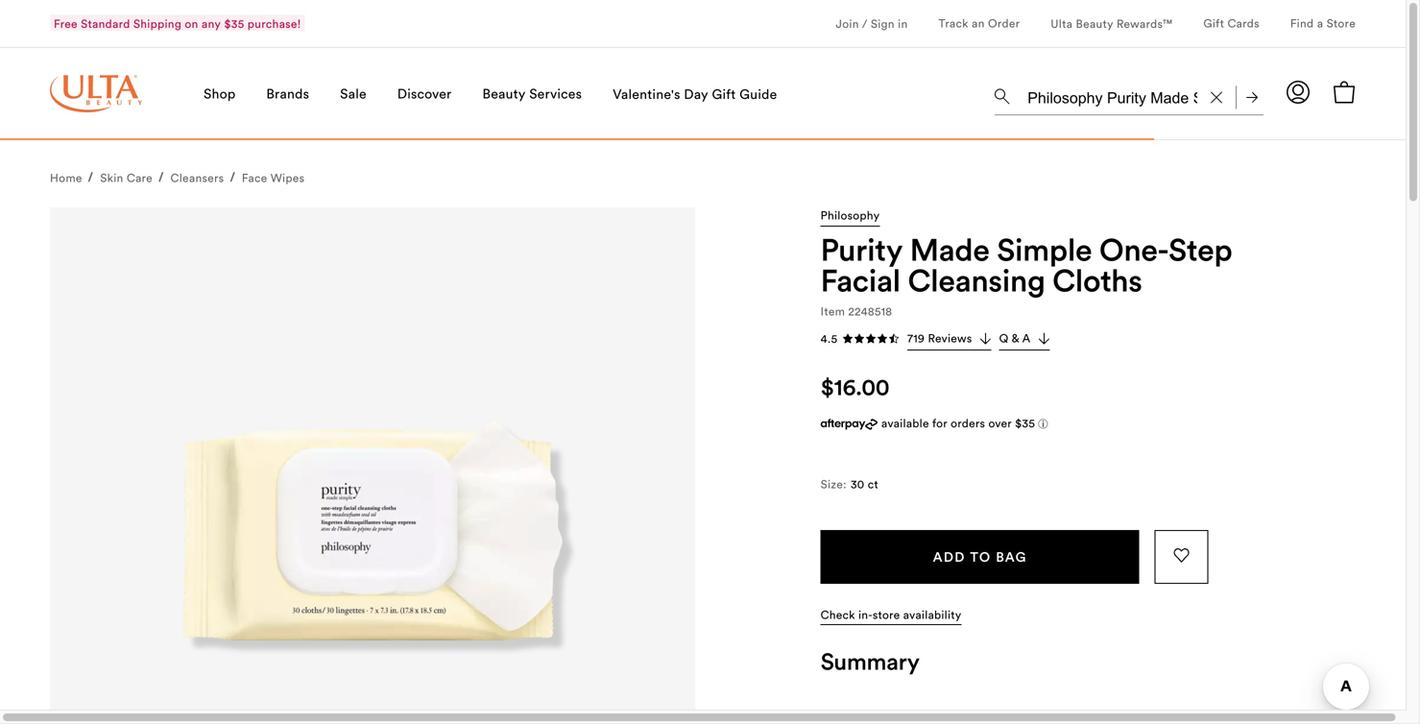Task type: describe. For each thing, give the bounding box(es) containing it.
simple
[[997, 230, 1092, 269]]

find a store
[[1291, 16, 1356, 30]]

home link
[[50, 170, 82, 188]]

facial
[[821, 261, 901, 300]]

ulta beauty rewards™
[[1051, 16, 1173, 31]]

skin care
[[100, 170, 153, 185]]

summary
[[821, 647, 920, 676]]

1 vertical spatial beauty
[[483, 85, 526, 102]]

gift cards
[[1204, 16, 1260, 30]]

size: 30 ct
[[821, 477, 879, 491]]

q & a link
[[999, 327, 1050, 351]]

on
[[185, 16, 198, 31]]

log in to your ulta account image
[[1287, 81, 1310, 104]]

philosophy purity made simple one-step facial cleansing cloths #1 image
[[50, 207, 695, 724]]

bag
[[996, 548, 1027, 565]]

withicon image
[[1174, 548, 1190, 563]]

3 starfilled image from the left
[[866, 333, 877, 344]]

cards
[[1228, 16, 1260, 30]]

check
[[821, 608, 855, 622]]

1 starfilled image from the left
[[843, 333, 854, 344]]

back to top image
[[1341, 643, 1356, 658]]

shop button
[[204, 47, 236, 140]]

Search products and more search field
[[1026, 77, 1200, 111]]

track
[[939, 16, 969, 30]]

cleansers
[[171, 170, 224, 185]]

2 starfilled image from the left
[[854, 333, 866, 344]]

add to bag
[[933, 548, 1027, 565]]

discover
[[398, 85, 452, 102]]

719
[[908, 331, 925, 345]]

a
[[1023, 331, 1031, 345]]

skin care link
[[100, 170, 153, 188]]

/
[[863, 16, 868, 31]]

shop
[[204, 85, 236, 102]]

gift inside valentine's day gift guide link
[[712, 85, 736, 103]]

track an order link
[[939, 16, 1020, 33]]

q
[[999, 331, 1009, 345]]

$16.00
[[821, 372, 890, 401]]

find
[[1291, 16, 1314, 30]]

availability
[[903, 608, 962, 622]]

join
[[836, 16, 859, 31]]

clear search image
[[1211, 92, 1223, 103]]

gift inside gift cards link
[[1204, 16, 1225, 30]]

starhalf image
[[889, 333, 900, 344]]

0 items in bag image
[[1333, 80, 1356, 104]]

available for orders over $35
[[882, 416, 1039, 430]]

one-
[[1100, 230, 1169, 269]]

store
[[873, 608, 900, 622]]

valentine's day gift guide link
[[613, 85, 777, 105]]

free
[[54, 16, 78, 31]]

join / sign in
[[836, 16, 908, 31]]

skin
[[100, 170, 124, 185]]

719 reviews
[[908, 331, 973, 345]]

face wipes link
[[242, 170, 305, 188]]

check in-store availability button
[[821, 607, 962, 625]]

over
[[989, 416, 1012, 430]]

2248518
[[849, 304, 893, 319]]

store
[[1327, 16, 1356, 30]]

cleansers link
[[171, 170, 224, 188]]

valentine's
[[613, 85, 681, 103]]

in-
[[859, 608, 873, 622]]

day
[[684, 85, 709, 103]]

care
[[127, 170, 153, 185]]

brands button
[[266, 47, 309, 140]]

track an order
[[939, 16, 1020, 30]]

ulta beauty rewards™ button
[[1051, 0, 1173, 47]]

0 vertical spatial beauty
[[1076, 16, 1114, 31]]

philosophy purity made simple one-step facial cleansing cloths item 2248518
[[821, 208, 1233, 319]]

beauty services
[[483, 85, 582, 102]]

size:
[[821, 477, 847, 491]]

go to ulta beauty homepage image
[[50, 75, 142, 112]]



Task type: vqa. For each thing, say whether or not it's contained in the screenshot.
Join / Sign in
yes



Task type: locate. For each thing, give the bounding box(es) containing it.
0 horizontal spatial withiconright image
[[980, 333, 992, 344]]

1 vertical spatial $35
[[1015, 416, 1035, 430]]

0 horizontal spatial gift
[[712, 85, 736, 103]]

withiconright image right a
[[1039, 333, 1050, 344]]

discover button
[[398, 47, 452, 140]]

standard
[[81, 16, 130, 31]]

$35
[[224, 16, 244, 31], [1015, 416, 1035, 430]]

0 vertical spatial gift
[[1204, 16, 1225, 30]]

orders
[[951, 416, 986, 430]]

rewards™
[[1117, 16, 1173, 31]]

cloths
[[1053, 261, 1143, 300]]

order
[[988, 16, 1020, 30]]

gift cards link
[[1204, 16, 1260, 33]]

philosophy link
[[821, 207, 880, 227]]

valentine's day gift guide
[[613, 85, 777, 103]]

available
[[882, 416, 929, 430]]

&
[[1012, 331, 1020, 345]]

sale
[[340, 85, 367, 102]]

a
[[1317, 16, 1324, 30]]

wipes
[[271, 170, 305, 185]]

gift right "day"
[[712, 85, 736, 103]]

beauty right the ulta
[[1076, 16, 1114, 31]]

sign
[[871, 16, 895, 31]]

cleansing
[[908, 261, 1045, 300]]

starfilled image
[[843, 333, 854, 344], [854, 333, 866, 344], [866, 333, 877, 344], [877, 333, 889, 344]]

philosophy
[[821, 208, 880, 222]]

gift left cards
[[1204, 16, 1225, 30]]

for
[[933, 416, 948, 430]]

withiconright image
[[980, 333, 992, 344], [1039, 333, 1050, 344]]

item
[[821, 304, 845, 319]]

free standard shipping on any $35 purchase!
[[54, 16, 301, 31]]

made
[[910, 230, 990, 269]]

withiconright image inside q & a link
[[1039, 333, 1050, 344]]

purchase!
[[248, 16, 301, 31]]

home
[[50, 170, 82, 185]]

to
[[970, 548, 992, 565]]

add to bag button
[[821, 530, 1140, 584]]

sale button
[[340, 47, 367, 140]]

beauty services button
[[483, 47, 582, 140]]

2 withiconright image from the left
[[1039, 333, 1050, 344]]

brands
[[266, 85, 309, 102]]

guide
[[740, 85, 777, 103]]

ct
[[868, 477, 879, 491]]

0 vertical spatial $35
[[224, 16, 244, 31]]

join / sign in button
[[836, 0, 908, 47]]

face wipes
[[242, 170, 305, 185]]

1 withiconright image from the left
[[980, 333, 992, 344]]

add
[[933, 548, 966, 565]]

ulta
[[1051, 16, 1073, 31]]

1 horizontal spatial withiconright image
[[1039, 333, 1050, 344]]

None search field
[[995, 73, 1264, 119]]

withiconright image for 719
[[980, 333, 992, 344]]

purity
[[821, 230, 903, 269]]

$35 right over
[[1015, 416, 1035, 430]]

1 vertical spatial gift
[[712, 85, 736, 103]]

4.5
[[821, 331, 838, 346]]

find a store link
[[1291, 16, 1356, 33]]

any
[[202, 16, 221, 31]]

reviews
[[928, 331, 973, 345]]

in
[[898, 16, 908, 31]]

shipping
[[133, 16, 182, 31]]

withiconright image for q & a
[[1039, 333, 1050, 344]]

$35 right the any
[[224, 16, 244, 31]]

check in-store availability
[[821, 608, 962, 622]]

4 starfilled image from the left
[[877, 333, 889, 344]]

0 horizontal spatial $35
[[224, 16, 244, 31]]

face
[[242, 170, 267, 185]]

1 horizontal spatial beauty
[[1076, 16, 1114, 31]]

submit image
[[1247, 92, 1258, 103]]

services
[[529, 85, 582, 102]]

30
[[851, 477, 865, 491]]

beauty
[[1076, 16, 1114, 31], [483, 85, 526, 102]]

0 horizontal spatial beauty
[[483, 85, 526, 102]]

withiconright image left q
[[980, 333, 992, 344]]

q & a
[[999, 331, 1031, 345]]

step
[[1169, 230, 1233, 269]]

1 horizontal spatial $35
[[1015, 416, 1035, 430]]

1 horizontal spatial gift
[[1204, 16, 1225, 30]]

an
[[972, 16, 985, 30]]

gift
[[1204, 16, 1225, 30], [712, 85, 736, 103]]

beauty left services
[[483, 85, 526, 102]]



